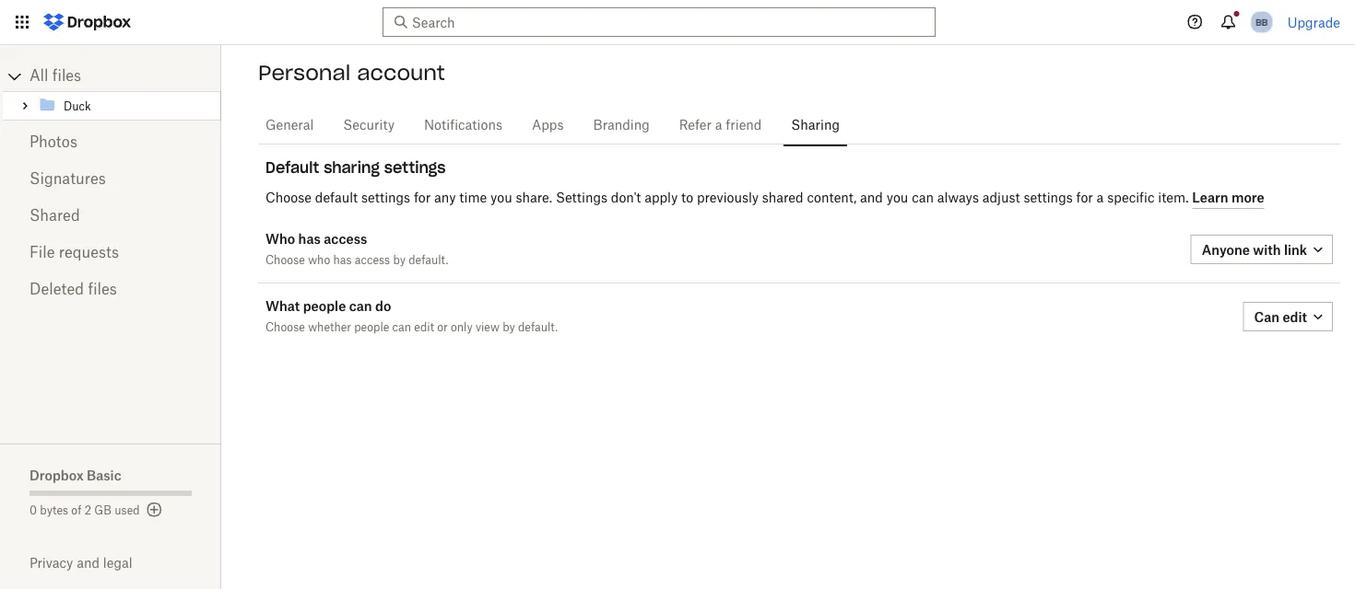 Task type: locate. For each thing, give the bounding box(es) containing it.
default.
[[409, 256, 448, 267], [518, 323, 558, 334]]

files for deleted files
[[88, 283, 117, 298]]

0 vertical spatial choose
[[265, 192, 312, 205]]

sharing
[[324, 158, 380, 177]]

you right time
[[491, 192, 512, 205]]

0 vertical spatial access
[[324, 231, 367, 247]]

a left specific
[[1097, 192, 1104, 205]]

0 horizontal spatial can
[[349, 299, 372, 314]]

2 horizontal spatial can
[[912, 192, 934, 205]]

edit left or
[[414, 323, 434, 334]]

3 choose from the top
[[265, 323, 305, 334]]

1 vertical spatial has
[[333, 256, 352, 267]]

a inside the choose default settings for any time you share. settings don't apply to previously shared content, and you can always adjust settings for a specific item. learn more
[[1097, 192, 1104, 205]]

by right view
[[503, 323, 515, 334]]

edit inside what people can do choose whether people can edit or only view by default.
[[414, 323, 434, 334]]

general tab
[[258, 103, 321, 147]]

what
[[265, 299, 300, 314]]

1 vertical spatial a
[[1097, 192, 1104, 205]]

branding
[[593, 119, 650, 132]]

choose down default
[[265, 192, 312, 205]]

default. right view
[[518, 323, 558, 334]]

whether
[[308, 323, 351, 334]]

2 for from the left
[[1076, 192, 1093, 205]]

0 vertical spatial has
[[298, 231, 321, 247]]

signatures link
[[29, 161, 192, 198]]

0 horizontal spatial people
[[303, 299, 346, 314]]

1 horizontal spatial you
[[887, 192, 908, 205]]

default. inside what people can do choose whether people can edit or only view by default.
[[518, 323, 558, 334]]

file
[[29, 246, 55, 261]]

default sharing settings
[[265, 158, 446, 177]]

0 horizontal spatial and
[[77, 556, 100, 572]]

1 horizontal spatial files
[[88, 283, 117, 298]]

privacy and legal link
[[29, 556, 221, 572]]

1 vertical spatial people
[[354, 323, 389, 334]]

1 vertical spatial can
[[349, 299, 372, 314]]

choose down who
[[265, 256, 305, 267]]

files
[[52, 69, 81, 84], [88, 283, 117, 298]]

0 vertical spatial can
[[912, 192, 934, 205]]

apps tab
[[525, 103, 571, 147]]

1 choose from the top
[[265, 192, 312, 205]]

0 horizontal spatial by
[[393, 256, 406, 267]]

settings down default sharing settings
[[361, 192, 410, 205]]

can left do
[[349, 299, 372, 314]]

for left any
[[414, 192, 431, 205]]

can
[[1254, 309, 1280, 325]]

apply
[[645, 192, 678, 205]]

0 horizontal spatial a
[[715, 119, 722, 132]]

can left 'always'
[[912, 192, 934, 205]]

photos
[[29, 136, 77, 150]]

settings
[[384, 158, 446, 177], [361, 192, 410, 205], [1024, 192, 1073, 205]]

you
[[491, 192, 512, 205], [887, 192, 908, 205]]

edit right "can"
[[1283, 309, 1307, 325]]

1 vertical spatial choose
[[265, 256, 305, 267]]

0 horizontal spatial you
[[491, 192, 512, 205]]

1 horizontal spatial edit
[[1283, 309, 1307, 325]]

0 vertical spatial default.
[[409, 256, 448, 267]]

who has access choose who has access by default.
[[265, 231, 448, 267]]

branding tab
[[586, 103, 657, 147]]

and right content,
[[860, 192, 883, 205]]

bb
[[1256, 16, 1268, 28]]

0 horizontal spatial for
[[414, 192, 431, 205]]

tab list
[[258, 100, 1340, 147]]

2 vertical spatial choose
[[265, 323, 305, 334]]

friend
[[726, 119, 762, 132]]

with
[[1253, 242, 1281, 258]]

all
[[29, 69, 48, 84]]

bb button
[[1247, 7, 1276, 37]]

can left or
[[392, 323, 411, 334]]

personal account
[[258, 60, 445, 86]]

2 choose from the top
[[265, 256, 305, 267]]

files inside "link"
[[52, 69, 81, 84]]

has right who at left top
[[333, 256, 352, 267]]

0 vertical spatial and
[[860, 192, 883, 205]]

for
[[414, 192, 431, 205], [1076, 192, 1093, 205]]

and
[[860, 192, 883, 205], [77, 556, 100, 572]]

always
[[937, 192, 979, 205]]

1 horizontal spatial a
[[1097, 192, 1104, 205]]

learn
[[1192, 190, 1228, 206]]

1 vertical spatial files
[[88, 283, 117, 298]]

0
[[29, 506, 37, 517]]

content,
[[807, 192, 857, 205]]

choose
[[265, 192, 312, 205], [265, 256, 305, 267], [265, 323, 305, 334]]

view
[[476, 323, 500, 334]]

all files link
[[29, 62, 221, 91]]

files right the all
[[52, 69, 81, 84]]

for left specific
[[1076, 192, 1093, 205]]

and inside the choose default settings for any time you share. settings don't apply to previously shared content, and you can always adjust settings for a specific item. learn more
[[860, 192, 883, 205]]

time
[[459, 192, 487, 205]]

and left legal
[[77, 556, 100, 572]]

choose down what
[[265, 323, 305, 334]]

files down the file requests link
[[88, 283, 117, 298]]

1 horizontal spatial default.
[[518, 323, 558, 334]]

dropbox logo - go to the homepage image
[[37, 7, 137, 37]]

edit
[[1283, 309, 1307, 325], [414, 323, 434, 334]]

people
[[303, 299, 346, 314], [354, 323, 389, 334]]

0 horizontal spatial edit
[[414, 323, 434, 334]]

0 vertical spatial files
[[52, 69, 81, 84]]

1 vertical spatial default.
[[518, 323, 558, 334]]

choose inside the choose default settings for any time you share. settings don't apply to previously shared content, and you can always adjust settings for a specific item. learn more
[[265, 192, 312, 205]]

files for all files
[[52, 69, 81, 84]]

specific
[[1107, 192, 1155, 205]]

duck link
[[38, 95, 218, 117]]

upgrade
[[1288, 14, 1340, 30]]

a right refer
[[715, 119, 722, 132]]

access up do
[[355, 256, 390, 267]]

1 horizontal spatial by
[[503, 323, 515, 334]]

a inside refer a friend tab
[[715, 119, 722, 132]]

you left 'always'
[[887, 192, 908, 205]]

by
[[393, 256, 406, 267], [503, 323, 515, 334]]

0 vertical spatial a
[[715, 119, 722, 132]]

1 vertical spatial and
[[77, 556, 100, 572]]

duck
[[64, 101, 91, 112]]

0 horizontal spatial files
[[52, 69, 81, 84]]

default. up what people can do choose whether people can edit or only view by default.
[[409, 256, 448, 267]]

1 horizontal spatial for
[[1076, 192, 1093, 205]]

0 bytes of 2 gb used
[[29, 506, 140, 517]]

to
[[681, 192, 693, 205]]

notifications
[[424, 119, 502, 132]]

0 horizontal spatial default.
[[409, 256, 448, 267]]

settings up any
[[384, 158, 446, 177]]

has up who at left top
[[298, 231, 321, 247]]

Search text field
[[412, 12, 901, 32]]

1 horizontal spatial and
[[860, 192, 883, 205]]

0 vertical spatial by
[[393, 256, 406, 267]]

a
[[715, 119, 722, 132], [1097, 192, 1104, 205]]

1 vertical spatial by
[[503, 323, 515, 334]]

1 horizontal spatial can
[[392, 323, 411, 334]]

2 vertical spatial can
[[392, 323, 411, 334]]

anyone with link
[[1202, 242, 1307, 258]]

access up who at left top
[[324, 231, 367, 247]]

by up what people can do choose whether people can edit or only view by default.
[[393, 256, 406, 267]]

account
[[357, 60, 445, 86]]

people up "whether" on the bottom
[[303, 299, 346, 314]]

notifications tab
[[417, 103, 510, 147]]

all files
[[29, 69, 81, 84]]

has
[[298, 231, 321, 247], [333, 256, 352, 267]]

0 horizontal spatial has
[[298, 231, 321, 247]]

deleted files
[[29, 283, 117, 298]]

who
[[308, 256, 330, 267]]

access
[[324, 231, 367, 247], [355, 256, 390, 267]]

choose inside what people can do choose whether people can edit or only view by default.
[[265, 323, 305, 334]]

people down do
[[354, 323, 389, 334]]

anyone
[[1202, 242, 1250, 258]]

default
[[265, 158, 319, 177]]

of
[[71, 506, 82, 517]]

item.
[[1158, 192, 1189, 205]]



Task type: describe. For each thing, give the bounding box(es) containing it.
choose default settings for any time you share. settings don't apply to previously shared content, and you can always adjust settings for a specific item. learn more
[[265, 190, 1265, 206]]

1 for from the left
[[414, 192, 431, 205]]

2 you from the left
[[887, 192, 908, 205]]

signatures
[[29, 172, 106, 187]]

only
[[451, 323, 473, 334]]

can inside the choose default settings for any time you share. settings don't apply to previously shared content, and you can always adjust settings for a specific item. learn more
[[912, 192, 934, 205]]

more
[[1232, 190, 1265, 206]]

legal
[[103, 556, 132, 572]]

any
[[434, 192, 456, 205]]

anyone with link button
[[1191, 235, 1333, 265]]

adjust
[[982, 192, 1020, 205]]

link
[[1284, 242, 1307, 258]]

1 you from the left
[[491, 192, 512, 205]]

get more space image
[[143, 500, 166, 522]]

basic
[[87, 468, 121, 484]]

privacy
[[29, 556, 73, 572]]

sharing
[[791, 119, 840, 132]]

share.
[[516, 192, 552, 205]]

can edit
[[1254, 309, 1307, 325]]

learn more button
[[1192, 187, 1265, 209]]

shared
[[29, 209, 80, 224]]

what people can do choose whether people can edit or only view by default.
[[265, 299, 558, 334]]

requests
[[59, 246, 119, 261]]

privacy and legal
[[29, 556, 132, 572]]

1 horizontal spatial people
[[354, 323, 389, 334]]

used
[[115, 506, 140, 517]]

dropbox
[[29, 468, 84, 484]]

bytes
[[40, 506, 68, 517]]

edit inside dropdown button
[[1283, 309, 1307, 325]]

upgrade link
[[1288, 14, 1340, 30]]

settings right adjust
[[1024, 192, 1073, 205]]

don't
[[611, 192, 641, 205]]

security
[[343, 119, 395, 132]]

settings for default
[[361, 192, 410, 205]]

personal
[[258, 60, 351, 86]]

0 vertical spatial people
[[303, 299, 346, 314]]

file requests
[[29, 246, 119, 261]]

shared
[[762, 192, 804, 205]]

deleted
[[29, 283, 84, 298]]

previously
[[697, 192, 759, 205]]

deleted files link
[[29, 272, 192, 309]]

refer
[[679, 119, 712, 132]]

photos link
[[29, 124, 192, 161]]

default
[[315, 192, 358, 205]]

general
[[265, 119, 314, 132]]

sharing tab
[[784, 103, 847, 147]]

1 horizontal spatial has
[[333, 256, 352, 267]]

who
[[265, 231, 295, 247]]

refer a friend
[[679, 119, 762, 132]]

by inside what people can do choose whether people can edit or only view by default.
[[503, 323, 515, 334]]

by inside who has access choose who has access by default.
[[393, 256, 406, 267]]

or
[[437, 323, 448, 334]]

shared link
[[29, 198, 192, 235]]

default. inside who has access choose who has access by default.
[[409, 256, 448, 267]]

settings
[[556, 192, 608, 205]]

do
[[375, 299, 391, 314]]

can edit button
[[1243, 302, 1333, 332]]

apps
[[532, 119, 564, 132]]

security tab
[[336, 103, 402, 147]]

global header element
[[0, 0, 1355, 45]]

settings for sharing
[[384, 158, 446, 177]]

choose inside who has access choose who has access by default.
[[265, 256, 305, 267]]

gb
[[94, 506, 112, 517]]

tab list containing general
[[258, 100, 1340, 147]]

refer a friend tab
[[672, 103, 769, 147]]

dropbox basic
[[29, 468, 121, 484]]

all files tree
[[3, 62, 221, 121]]

2
[[85, 506, 91, 517]]

1 vertical spatial access
[[355, 256, 390, 267]]

file requests link
[[29, 235, 192, 272]]



Task type: vqa. For each thing, say whether or not it's contained in the screenshot.
rightmost the people
yes



